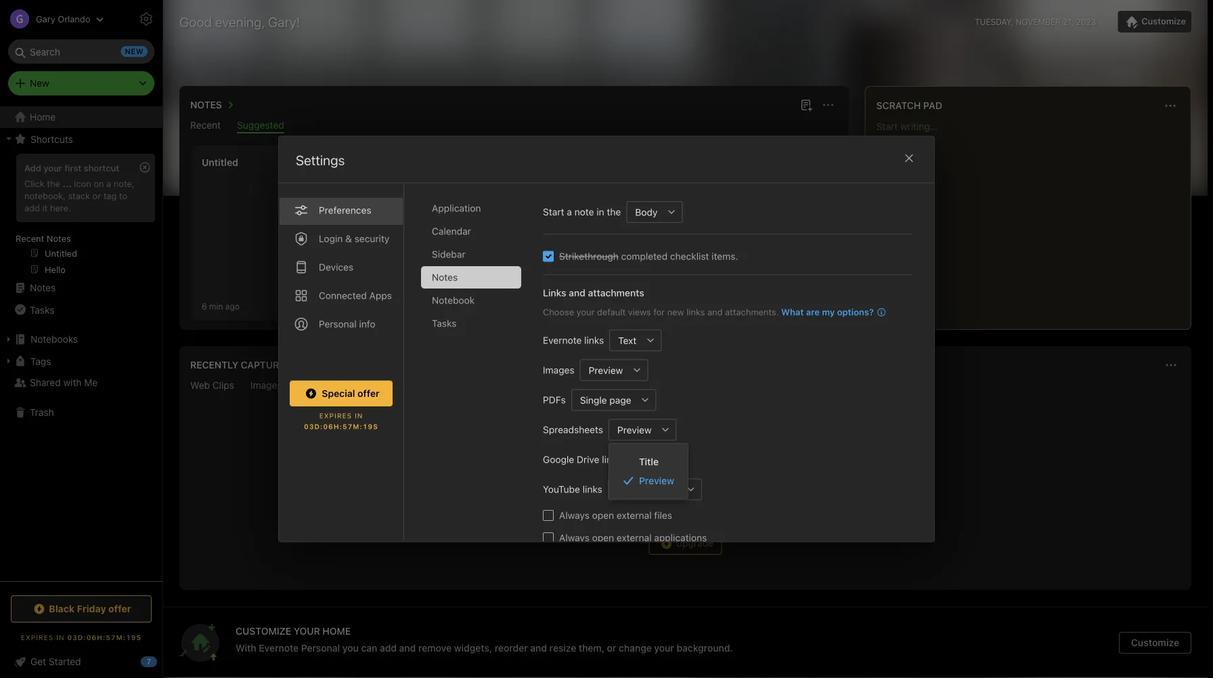 Task type: describe. For each thing, give the bounding box(es) containing it.
youtube links
[[543, 483, 603, 494]]

your right them
[[786, 495, 807, 508]]

03d:06h:57m:19s for friday
[[67, 633, 142, 641]]

preview inside 'preview' 'link'
[[639, 475, 675, 486]]

and left resize
[[531, 642, 547, 653]]

checklist
[[671, 250, 709, 261]]

expand notebooks image
[[3, 334, 14, 345]]

notebooks link
[[0, 329, 162, 350]]

the inside group
[[47, 178, 60, 188]]

new
[[30, 78, 49, 89]]

tags button
[[0, 350, 162, 372]]

or inside customize your home with evernote personal you can add and remove widgets, reorder and resize them, or change your background.
[[607, 642, 617, 653]]

emails tab
[[406, 380, 434, 394]]

page
[[610, 394, 632, 405]]

preview link
[[610, 471, 688, 490]]

login & security
[[319, 233, 390, 244]]

expires for special offer
[[319, 411, 352, 419]]

and left the attachments.
[[708, 306, 723, 317]]

offer inside popup button
[[108, 603, 131, 614]]

nov
[[326, 301, 342, 311]]

is
[[348, 172, 355, 183]]

gary!
[[268, 14, 300, 29]]

and left remove
[[399, 642, 416, 653]]

notes inside group
[[47, 233, 71, 243]]

personal info
[[319, 318, 376, 329]]

2 horizontal spatial a
[[567, 206, 572, 217]]

emails
[[641, 495, 672, 508]]

in
[[597, 206, 605, 217]]

home
[[323, 625, 351, 636]]

links
[[543, 287, 567, 298]]

application tab
[[421, 197, 522, 219]]

special
[[322, 387, 355, 399]]

pad
[[924, 100, 943, 111]]

expires for black friday offer
[[21, 633, 54, 641]]

tab list containing application
[[421, 197, 532, 542]]

hello this is a test
[[326, 157, 382, 183]]

always for always open external files
[[559, 509, 590, 521]]

hello
[[326, 157, 350, 168]]

images tab
[[251, 380, 282, 394]]

to for save
[[773, 495, 783, 508]]

Choose default view option for YouTube links field
[[608, 478, 702, 500]]

Start writing… text field
[[877, 121, 1191, 318]]

black friday offer
[[49, 603, 131, 614]]

with
[[236, 642, 256, 653]]

items.
[[712, 250, 739, 261]]

trash link
[[0, 402, 162, 423]]

application
[[432, 202, 481, 213]]

external for applications
[[617, 532, 652, 543]]

tab list containing preferences
[[279, 183, 404, 542]]

add inside icon on a note, notebook, stack or tag to add it here.
[[24, 202, 40, 213]]

this
[[326, 172, 345, 183]]

tasks inside tab
[[432, 317, 457, 329]]

your inside customize your home with evernote personal you can add and remove widgets, reorder and resize them, or change your background.
[[655, 642, 675, 653]]

options?
[[838, 306, 874, 317]]

personal inside customize your home with evernote personal you can add and remove widgets, reorder and resize them, or change your background.
[[301, 642, 340, 653]]

dropdown list menu
[[610, 452, 688, 490]]

black friday offer button
[[11, 595, 152, 622]]

google
[[543, 453, 574, 465]]

text button
[[610, 329, 640, 351]]

preview for images
[[589, 364, 623, 375]]

recently captured
[[190, 359, 292, 371]]

audio
[[365, 380, 390, 391]]

upgrade button
[[649, 533, 722, 555]]

connected
[[319, 290, 367, 301]]

group inside tree
[[0, 150, 162, 282]]

Choose default view option for PDFs field
[[572, 389, 657, 410]]

preview button for spreadsheets
[[609, 419, 655, 440]]

views
[[628, 306, 651, 317]]

scratch pad button
[[874, 98, 943, 114]]

a inside hello this is a test
[[357, 172, 362, 183]]

close image
[[902, 150, 918, 166]]

you
[[343, 642, 359, 653]]

evernote links
[[543, 334, 604, 345]]

me
[[84, 377, 98, 388]]

your inside group
[[43, 163, 62, 173]]

test
[[365, 172, 382, 183]]

tag
[[103, 190, 117, 200]]

0 vertical spatial images
[[543, 364, 575, 375]]

shared with me
[[30, 377, 98, 388]]

what
[[782, 306, 804, 317]]

customize
[[236, 625, 291, 636]]

remove
[[419, 642, 452, 653]]

personal inside tab list
[[319, 318, 357, 329]]

links up save
[[583, 483, 603, 494]]

friday
[[77, 603, 106, 614]]

tuesday, november 21, 2023
[[975, 17, 1097, 26]]

important
[[590, 495, 638, 508]]

new button
[[8, 71, 154, 96]]

Choose default view option for Evernote links field
[[610, 329, 662, 351]]

november
[[1016, 17, 1061, 26]]

Choose default view option for Spreadsheets field
[[609, 419, 677, 440]]

Choose default view option for Images field
[[580, 359, 648, 381]]

tab list containing recent
[[182, 120, 846, 133]]

1 horizontal spatial new
[[668, 306, 684, 317]]

your down "links and attachments"
[[577, 306, 595, 317]]

upgrade for upgrade
[[676, 537, 714, 548]]

trash
[[30, 407, 54, 418]]

single page button
[[572, 389, 635, 410]]

notes up tasks button
[[30, 282, 56, 293]]

icon on a note, notebook, stack or tag to add it here.
[[24, 178, 135, 213]]

spreadsheets
[[543, 424, 603, 435]]

Start a new note in the body or title. field
[[627, 201, 683, 223]]

body
[[636, 206, 658, 217]]

default
[[597, 306, 626, 317]]

upgrade to save important emails by forwarding them to your notebooks.
[[507, 495, 865, 508]]

attachments
[[588, 287, 645, 298]]

note for new
[[516, 243, 537, 256]]

security
[[355, 233, 390, 244]]

background.
[[677, 642, 733, 653]]

here.
[[50, 202, 71, 213]]

new inside button
[[494, 243, 513, 256]]

images inside tab list
[[251, 380, 282, 391]]

1 vertical spatial the
[[607, 206, 621, 217]]

Always open external applications checkbox
[[543, 532, 554, 543]]

notebooks.
[[810, 495, 865, 508]]

expires in 03d:06h:57m:19s for black
[[21, 633, 142, 641]]

google drive links
[[543, 453, 622, 465]]

stack
[[68, 190, 90, 200]]

&
[[345, 233, 352, 244]]

start a note in the
[[543, 206, 621, 217]]

tab list containing web clips
[[182, 380, 1189, 394]]

links right 'drive'
[[602, 453, 622, 465]]

offer inside popup button
[[358, 387, 380, 399]]

nov 13
[[326, 301, 353, 311]]

devices
[[319, 261, 354, 272]]

1 vertical spatial customize
[[1132, 637, 1180, 648]]

forwarding
[[690, 495, 742, 508]]

Always open external files checkbox
[[543, 510, 554, 521]]

info
[[359, 318, 376, 329]]



Task type: vqa. For each thing, say whether or not it's contained in the screenshot.
invite in Jeremy Miller (you) Access dropdown field
no



Task type: locate. For each thing, give the bounding box(es) containing it.
tags
[[30, 355, 51, 367]]

0 horizontal spatial recent
[[16, 233, 44, 243]]

shared
[[30, 377, 61, 388]]

tasks up the notebooks
[[30, 304, 54, 315]]

with
[[63, 377, 82, 388]]

images up pdfs on the bottom of page
[[543, 364, 575, 375]]

preview for spreadsheets
[[618, 424, 652, 435]]

0 vertical spatial offer
[[358, 387, 380, 399]]

notes down "here."
[[47, 233, 71, 243]]

0 horizontal spatial offer
[[108, 603, 131, 614]]

0 vertical spatial external
[[617, 509, 652, 521]]

0 vertical spatial note
[[575, 206, 594, 217]]

home
[[30, 111, 56, 123]]

in down special offer
[[355, 411, 363, 419]]

for
[[654, 306, 665, 317]]

03d:06h:57m:19s down friday
[[67, 633, 142, 641]]

2 external from the top
[[617, 532, 652, 543]]

group
[[0, 150, 162, 282]]

1 horizontal spatial 03d:06h:57m:19s
[[304, 422, 379, 430]]

links right for
[[687, 306, 705, 317]]

recent notes
[[16, 233, 71, 243]]

shortcuts
[[30, 133, 73, 144]]

1 horizontal spatial tasks
[[432, 317, 457, 329]]

in for black
[[56, 633, 65, 641]]

0 horizontal spatial images
[[251, 380, 282, 391]]

open
[[592, 509, 614, 521], [592, 532, 614, 543]]

preview down title
[[639, 475, 675, 486]]

always for always open external applications
[[559, 532, 590, 543]]

0 vertical spatial preview button
[[580, 359, 627, 381]]

1 vertical spatial new
[[668, 306, 684, 317]]

evernote inside customize your home with evernote personal you can add and remove widgets, reorder and resize them, or change your background.
[[259, 642, 299, 653]]

2 open from the top
[[592, 532, 614, 543]]

1 vertical spatial in
[[56, 633, 65, 641]]

6
[[202, 301, 207, 311]]

1 vertical spatial recent
[[16, 233, 44, 243]]

settings image
[[138, 11, 154, 27]]

external
[[617, 509, 652, 521], [617, 532, 652, 543]]

expires down black
[[21, 633, 54, 641]]

in for special
[[355, 411, 363, 419]]

external for files
[[617, 509, 652, 521]]

expires in 03d:06h:57m:19s inside tab list
[[304, 411, 379, 430]]

1 vertical spatial offer
[[108, 603, 131, 614]]

...
[[63, 178, 72, 188]]

tree containing home
[[0, 106, 163, 580]]

web clips tab
[[190, 380, 234, 394]]

0 horizontal spatial add
[[24, 202, 40, 213]]

1 vertical spatial images
[[251, 380, 282, 391]]

applications
[[655, 532, 707, 543]]

customize your home with evernote personal you can add and remove widgets, reorder and resize them, or change your background.
[[236, 625, 733, 653]]

1 horizontal spatial to
[[552, 495, 562, 508]]

03d:06h:57m:19s inside tab list
[[304, 422, 379, 430]]

1 horizontal spatial a
[[357, 172, 362, 183]]

expires in 03d:06h:57m:19s down black friday offer popup button
[[21, 633, 142, 641]]

0 horizontal spatial a
[[106, 178, 111, 188]]

captured
[[241, 359, 292, 371]]

1 vertical spatial 03d:06h:57m:19s
[[67, 633, 142, 641]]

note
[[575, 206, 594, 217], [516, 243, 537, 256]]

sidebar
[[432, 248, 466, 259]]

0 vertical spatial preview
[[589, 364, 623, 375]]

0 vertical spatial expires
[[319, 411, 352, 419]]

preview button down page
[[609, 419, 655, 440]]

0 vertical spatial or
[[93, 190, 101, 200]]

upgrade down upgrade to save important emails by forwarding them to your notebooks. at the bottom of the page
[[676, 537, 714, 548]]

on
[[94, 178, 104, 188]]

change
[[619, 642, 652, 653]]

preview inside choose default view option for spreadsheets field
[[618, 424, 652, 435]]

open for always open external applications
[[592, 532, 614, 543]]

recent inside tab list
[[190, 120, 221, 131]]

a inside icon on a note, notebook, stack or tag to add it here.
[[106, 178, 111, 188]]

recent tab
[[190, 120, 221, 133]]

choose your default views for new links and attachments.
[[543, 306, 779, 317]]

shared with me link
[[0, 372, 162, 394]]

03d:06h:57m:19s down the special offer popup button
[[304, 422, 379, 430]]

0 vertical spatial add
[[24, 202, 40, 213]]

0 vertical spatial the
[[47, 178, 60, 188]]

calendar tab
[[421, 220, 522, 242]]

note,
[[114, 178, 135, 188]]

open down always open external files
[[592, 532, 614, 543]]

recent inside group
[[16, 233, 44, 243]]

or right the them,
[[607, 642, 617, 653]]

tab list
[[182, 120, 846, 133], [279, 183, 404, 542], [421, 197, 532, 542], [182, 380, 1189, 394]]

0 vertical spatial 03d:06h:57m:19s
[[304, 422, 379, 430]]

expand tags image
[[3, 356, 14, 366]]

03d:06h:57m:19s for offer
[[304, 422, 379, 430]]

1 horizontal spatial expires
[[319, 411, 352, 419]]

preferences
[[319, 204, 372, 215]]

always right always open external applications checkbox
[[559, 532, 590, 543]]

13
[[344, 301, 353, 311]]

expires in 03d:06h:57m:19s down the special offer popup button
[[304, 411, 379, 430]]

to for a
[[119, 190, 127, 200]]

1 vertical spatial evernote
[[259, 642, 299, 653]]

login
[[319, 233, 343, 244]]

expires inside expires in 03d:06h:57m:19s
[[319, 411, 352, 419]]

apps
[[370, 290, 392, 301]]

recent for recent notes
[[16, 233, 44, 243]]

note left select898 checkbox
[[516, 243, 537, 256]]

preview button
[[580, 359, 627, 381], [609, 419, 655, 440]]

0 horizontal spatial 03d:06h:57m:19s
[[67, 633, 142, 641]]

sidebar tab
[[421, 243, 522, 265]]

home link
[[0, 106, 163, 128]]

0 horizontal spatial tasks
[[30, 304, 54, 315]]

your right change in the right bottom of the page
[[655, 642, 675, 653]]

recent down notes button
[[190, 120, 221, 131]]

0 vertical spatial upgrade
[[507, 495, 549, 508]]

1 horizontal spatial images
[[543, 364, 575, 375]]

tasks down notebook
[[432, 317, 457, 329]]

offer right special
[[358, 387, 380, 399]]

0 horizontal spatial expires in 03d:06h:57m:19s
[[21, 633, 142, 641]]

tasks inside button
[[30, 304, 54, 315]]

upgrade for upgrade to save important emails by forwarding them to your notebooks.
[[507, 495, 549, 508]]

1 horizontal spatial evernote
[[543, 334, 582, 345]]

to down youtube
[[552, 495, 562, 508]]

completed
[[621, 250, 668, 261]]

6 min ago
[[202, 301, 240, 311]]

evernote down customize
[[259, 642, 299, 653]]

1 horizontal spatial offer
[[358, 387, 380, 399]]

0 vertical spatial evernote
[[543, 334, 582, 345]]

notes link
[[0, 277, 162, 299]]

0 horizontal spatial upgrade
[[507, 495, 549, 508]]

customize
[[1142, 16, 1187, 26], [1132, 637, 1180, 648]]

a right is
[[357, 172, 362, 183]]

images down captured
[[251, 380, 282, 391]]

the left the ...
[[47, 178, 60, 188]]

web
[[190, 380, 210, 391]]

2 horizontal spatial to
[[773, 495, 783, 508]]

recent
[[190, 120, 221, 131], [16, 233, 44, 243]]

1 horizontal spatial add
[[380, 642, 397, 653]]

1 horizontal spatial in
[[355, 411, 363, 419]]

connected apps
[[319, 290, 392, 301]]

note for a
[[575, 206, 594, 217]]

notes up the recent tab at left
[[190, 99, 222, 110]]

1 horizontal spatial upgrade
[[676, 537, 714, 548]]

a right start
[[567, 206, 572, 217]]

notebook
[[432, 294, 475, 305]]

1 vertical spatial customize button
[[1120, 632, 1192, 654]]

1 vertical spatial tasks
[[432, 317, 457, 329]]

0 horizontal spatial expires
[[21, 633, 54, 641]]

add
[[24, 163, 41, 173]]

1 open from the top
[[592, 509, 614, 521]]

0 horizontal spatial the
[[47, 178, 60, 188]]

offer right friday
[[108, 603, 131, 614]]

upgrade inside button
[[676, 537, 714, 548]]

first
[[65, 163, 81, 173]]

1 vertical spatial open
[[592, 532, 614, 543]]

tasks tab
[[421, 312, 522, 334]]

recent for recent
[[190, 120, 221, 131]]

1 vertical spatial expires
[[21, 633, 54, 641]]

preview button for images
[[580, 359, 627, 381]]

1 horizontal spatial note
[[575, 206, 594, 217]]

1 vertical spatial upgrade
[[676, 537, 714, 548]]

add left it
[[24, 202, 40, 213]]

documents tab
[[298, 380, 348, 394]]

1 always from the top
[[559, 509, 590, 521]]

calendar
[[432, 225, 471, 236]]

0 vertical spatial in
[[355, 411, 363, 419]]

0 horizontal spatial evernote
[[259, 642, 299, 653]]

to inside icon on a note, notebook, stack or tag to add it here.
[[119, 190, 127, 200]]

special offer button
[[290, 380, 393, 406]]

1 vertical spatial note
[[516, 243, 537, 256]]

Select898 checkbox
[[543, 251, 554, 261]]

tree
[[0, 106, 163, 580]]

1 vertical spatial expires in 03d:06h:57m:19s
[[21, 633, 142, 641]]

note left in
[[575, 206, 594, 217]]

1 horizontal spatial the
[[607, 206, 621, 217]]

upgrade up always open external files option at the left bottom
[[507, 495, 549, 508]]

them,
[[579, 642, 605, 653]]

preview button up single page button
[[580, 359, 627, 381]]

recent down it
[[16, 233, 44, 243]]

0 vertical spatial customize
[[1142, 16, 1187, 26]]

files
[[655, 509, 673, 521]]

single
[[580, 394, 607, 405]]

0 vertical spatial personal
[[319, 318, 357, 329]]

notes inside tab
[[432, 271, 458, 282]]

the
[[47, 178, 60, 188], [607, 206, 621, 217]]

notes tab
[[421, 266, 522, 288]]

new right for
[[668, 306, 684, 317]]

or inside icon on a note, notebook, stack or tag to add it here.
[[93, 190, 101, 200]]

expires down special
[[319, 411, 352, 419]]

0 vertical spatial expires in 03d:06h:57m:19s
[[304, 411, 379, 430]]

personal
[[319, 318, 357, 329], [301, 642, 340, 653]]

to right them
[[773, 495, 783, 508]]

links left text button
[[585, 334, 604, 345]]

choose
[[543, 306, 574, 317]]

create new note button
[[440, 146, 557, 320]]

Search text field
[[18, 39, 145, 64]]

preview down page
[[618, 424, 652, 435]]

click the ...
[[24, 178, 72, 188]]

tasks button
[[0, 299, 162, 320]]

1 vertical spatial external
[[617, 532, 652, 543]]

group containing add your first shortcut
[[0, 150, 162, 282]]

notes down sidebar
[[432, 271, 458, 282]]

1 vertical spatial personal
[[301, 642, 340, 653]]

text
[[619, 334, 637, 346]]

evernote down choose
[[543, 334, 582, 345]]

1 horizontal spatial or
[[607, 642, 617, 653]]

and right links
[[569, 287, 586, 298]]

1 vertical spatial preview
[[618, 424, 652, 435]]

personal down nov 13
[[319, 318, 357, 329]]

2 vertical spatial preview
[[639, 475, 675, 486]]

icon
[[74, 178, 91, 188]]

evernote
[[543, 334, 582, 345], [259, 642, 299, 653]]

notebook tab
[[421, 289, 522, 311]]

0 vertical spatial new
[[494, 243, 513, 256]]

1 vertical spatial or
[[607, 642, 617, 653]]

a right on
[[106, 178, 111, 188]]

it
[[42, 202, 48, 213]]

audio tab
[[365, 380, 390, 394]]

attachments.
[[725, 306, 779, 317]]

to down the 'note,' on the left of page
[[119, 190, 127, 200]]

expires in 03d:06h:57m:19s for special
[[304, 411, 379, 430]]

in down black
[[56, 633, 65, 641]]

reorder
[[495, 642, 528, 653]]

0 horizontal spatial in
[[56, 633, 65, 641]]

recently captured button
[[188, 357, 292, 373]]

external down always open external files
[[617, 532, 652, 543]]

add right can
[[380, 642, 397, 653]]

open down the important
[[592, 509, 614, 521]]

1 horizontal spatial expires in 03d:06h:57m:19s
[[304, 411, 379, 430]]

always down save
[[559, 509, 590, 521]]

0 vertical spatial tasks
[[30, 304, 54, 315]]

preview up single page
[[589, 364, 623, 375]]

None search field
[[18, 39, 145, 64]]

notes inside button
[[190, 99, 222, 110]]

single page
[[580, 394, 632, 405]]

new right create
[[494, 243, 513, 256]]

1 vertical spatial always
[[559, 532, 590, 543]]

can
[[361, 642, 377, 653]]

open for always open external files
[[592, 509, 614, 521]]

youtube
[[543, 483, 580, 494]]

0 horizontal spatial new
[[494, 243, 513, 256]]

notes
[[190, 99, 222, 110], [47, 233, 71, 243], [432, 271, 458, 282], [30, 282, 56, 293]]

a
[[357, 172, 362, 183], [106, 178, 111, 188], [567, 206, 572, 217]]

0 vertical spatial always
[[559, 509, 590, 521]]

your up click the ...
[[43, 163, 62, 173]]

are
[[807, 306, 820, 317]]

1 vertical spatial preview button
[[609, 419, 655, 440]]

good
[[179, 14, 212, 29]]

always open external files
[[559, 509, 673, 521]]

2 always from the top
[[559, 532, 590, 543]]

0 horizontal spatial to
[[119, 190, 127, 200]]

note inside button
[[516, 243, 537, 256]]

to
[[119, 190, 127, 200], [552, 495, 562, 508], [773, 495, 783, 508]]

suggested tab
[[237, 120, 284, 133]]

0 vertical spatial recent
[[190, 120, 221, 131]]

ago
[[225, 301, 240, 311]]

add inside customize your home with evernote personal you can add and remove widgets, reorder and resize them, or change your background.
[[380, 642, 397, 653]]

the right in
[[607, 206, 621, 217]]

1 horizontal spatial recent
[[190, 120, 221, 131]]

personal down the your
[[301, 642, 340, 653]]

them
[[745, 495, 770, 508]]

scratch pad
[[877, 100, 943, 111]]

0 horizontal spatial note
[[516, 243, 537, 256]]

external up "always open external applications"
[[617, 509, 652, 521]]

settings
[[296, 152, 345, 168]]

tuesday,
[[975, 17, 1014, 26]]

save
[[565, 495, 587, 508]]

emails
[[406, 380, 434, 391]]

1 external from the top
[[617, 509, 652, 521]]

in inside expires in 03d:06h:57m:19s
[[355, 411, 363, 419]]

special offer
[[322, 387, 380, 399]]

0 vertical spatial open
[[592, 509, 614, 521]]

0 horizontal spatial or
[[93, 190, 101, 200]]

create
[[460, 243, 492, 256]]

or down on
[[93, 190, 101, 200]]

create new note
[[460, 243, 537, 256]]

21,
[[1064, 17, 1074, 26]]

suggested
[[237, 120, 284, 131]]

preview inside preview field
[[589, 364, 623, 375]]

your
[[43, 163, 62, 173], [577, 306, 595, 317], [786, 495, 807, 508], [655, 642, 675, 653]]

0 vertical spatial customize button
[[1118, 11, 1192, 33]]

notebooks
[[30, 334, 78, 345]]

1 vertical spatial add
[[380, 642, 397, 653]]

good evening, gary!
[[179, 14, 300, 29]]



